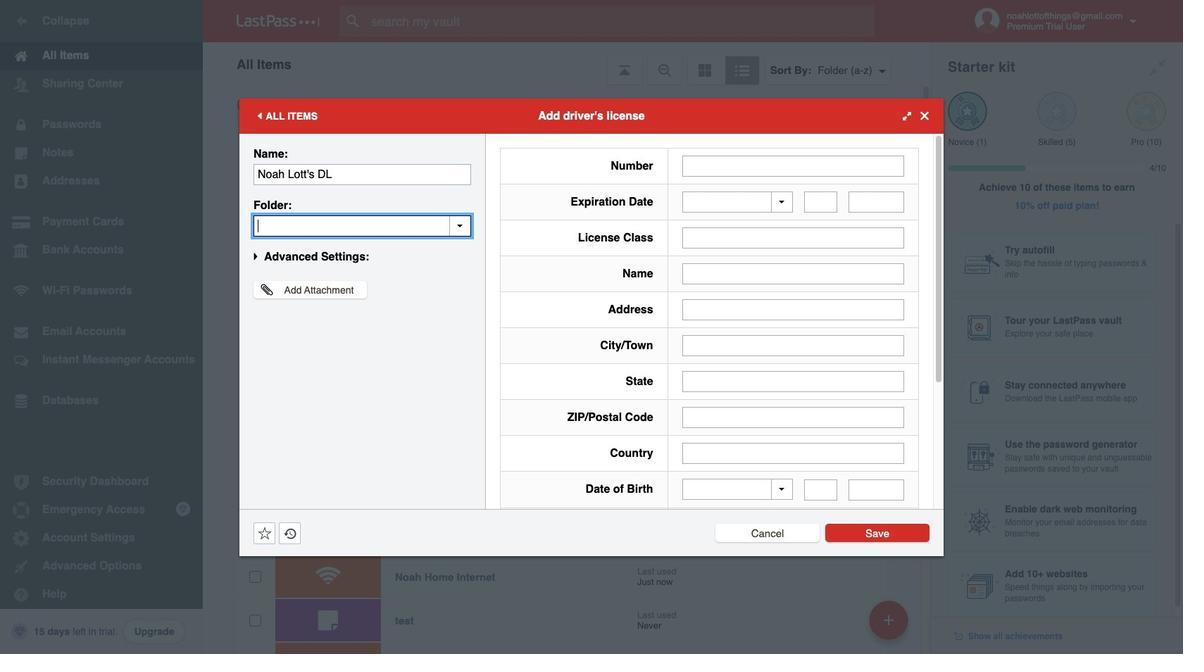 Task type: locate. For each thing, give the bounding box(es) containing it.
vault options navigation
[[203, 42, 931, 85]]

Search search field
[[340, 6, 903, 37]]

None text field
[[805, 192, 838, 213], [849, 192, 905, 213], [682, 228, 905, 249], [682, 263, 905, 285], [849, 479, 905, 501], [805, 192, 838, 213], [849, 192, 905, 213], [682, 228, 905, 249], [682, 263, 905, 285], [849, 479, 905, 501]]

search my vault text field
[[340, 6, 903, 37]]

None text field
[[682, 155, 905, 176], [254, 164, 471, 185], [254, 215, 471, 236], [682, 299, 905, 321], [682, 335, 905, 356], [682, 371, 905, 392], [682, 407, 905, 428], [682, 443, 905, 464], [805, 479, 838, 501], [682, 155, 905, 176], [254, 164, 471, 185], [254, 215, 471, 236], [682, 299, 905, 321], [682, 335, 905, 356], [682, 371, 905, 392], [682, 407, 905, 428], [682, 443, 905, 464], [805, 479, 838, 501]]

dialog
[[240, 98, 944, 655]]

lastpass image
[[237, 15, 320, 27]]



Task type: describe. For each thing, give the bounding box(es) containing it.
new item navigation
[[864, 597, 917, 655]]

new item image
[[884, 615, 894, 625]]

main navigation navigation
[[0, 0, 203, 655]]



